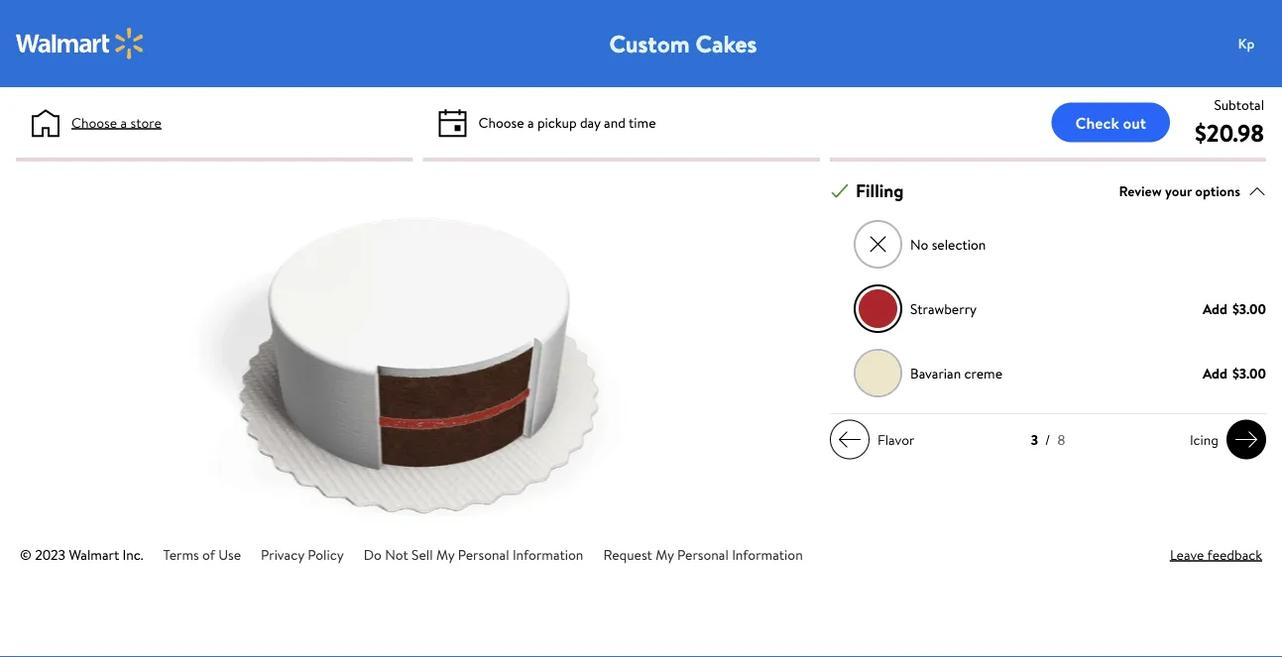 Task type: locate. For each thing, give the bounding box(es) containing it.
2 icon for continue arrow image from the left
[[1235, 428, 1259, 452]]

information
[[513, 545, 584, 565], [732, 545, 803, 565]]

do not sell my personal information
[[364, 545, 584, 565]]

subtotal
[[1215, 95, 1265, 114]]

1 my from the left
[[437, 545, 455, 565]]

icon for continue arrow image
[[838, 428, 862, 452], [1235, 428, 1259, 452]]

1 vertical spatial add $3.00
[[1203, 364, 1267, 383]]

3 / 8
[[1032, 431, 1066, 450]]

strawberry
[[911, 299, 977, 319]]

2 personal from the left
[[678, 545, 729, 565]]

icon for continue arrow image right "icing"
[[1235, 428, 1259, 452]]

creme
[[965, 364, 1003, 383]]

out
[[1124, 112, 1147, 133]]

1 vertical spatial add
[[1203, 364, 1228, 383]]

0 horizontal spatial a
[[121, 113, 127, 132]]

not
[[385, 545, 408, 565]]

$3.00 for bavarian creme
[[1233, 364, 1267, 383]]

icing link
[[1183, 420, 1267, 460]]

1 add from the top
[[1203, 299, 1228, 319]]

leave feedback
[[1171, 545, 1263, 565]]

personal right request
[[678, 545, 729, 565]]

2 choose from the left
[[479, 113, 525, 132]]

0 horizontal spatial personal
[[458, 545, 510, 565]]

3
[[1032, 431, 1039, 450]]

flavor link
[[830, 420, 923, 460]]

1 icon for continue arrow image from the left
[[838, 428, 862, 452]]

0 vertical spatial $3.00
[[1233, 299, 1267, 319]]

1 horizontal spatial personal
[[678, 545, 729, 565]]

choose
[[71, 113, 117, 132], [479, 113, 525, 132]]

choose left store
[[71, 113, 117, 132]]

terms
[[163, 545, 199, 565]]

request my personal information
[[604, 545, 803, 565]]

choose a pickup day and time
[[479, 113, 656, 132]]

add $3.00
[[1203, 299, 1267, 319], [1203, 364, 1267, 383]]

review your options
[[1120, 181, 1241, 201]]

$3.00
[[1233, 299, 1267, 319], [1233, 364, 1267, 383]]

privacy policy link
[[261, 545, 344, 565]]

0 horizontal spatial information
[[513, 545, 584, 565]]

1 vertical spatial $3.00
[[1233, 364, 1267, 383]]

1 a from the left
[[121, 113, 127, 132]]

0 vertical spatial add
[[1203, 299, 1228, 319]]

1 $3.00 from the top
[[1233, 299, 1267, 319]]

privacy policy
[[261, 545, 344, 565]]

sell
[[412, 545, 433, 565]]

2 add from the top
[[1203, 364, 1228, 383]]

0 horizontal spatial choose
[[71, 113, 117, 132]]

0 horizontal spatial icon for continue arrow image
[[838, 428, 862, 452]]

icon for continue arrow image left the "flavor"
[[838, 428, 862, 452]]

do
[[364, 545, 382, 565]]

1 personal from the left
[[458, 545, 510, 565]]

icing
[[1191, 430, 1219, 450]]

© 2023 walmart inc.
[[20, 545, 143, 565]]

add
[[1203, 299, 1228, 319], [1203, 364, 1228, 383]]

add for bavarian creme
[[1203, 364, 1228, 383]]

kp button
[[1227, 24, 1283, 64]]

2 $3.00 from the top
[[1233, 364, 1267, 383]]

a left store
[[121, 113, 127, 132]]

a left pickup
[[528, 113, 534, 132]]

do not sell my personal information link
[[364, 545, 584, 565]]

my right request
[[656, 545, 674, 565]]

1 horizontal spatial icon for continue arrow image
[[1235, 428, 1259, 452]]

a
[[121, 113, 127, 132], [528, 113, 534, 132]]

back to walmart.com image
[[16, 28, 145, 60]]

feedback
[[1208, 545, 1263, 565]]

walmart
[[69, 545, 119, 565]]

0 horizontal spatial my
[[437, 545, 455, 565]]

flavor
[[878, 430, 915, 450]]

1 add $3.00 from the top
[[1203, 299, 1267, 319]]

privacy
[[261, 545, 304, 565]]

1 horizontal spatial information
[[732, 545, 803, 565]]

2 a from the left
[[528, 113, 534, 132]]

personal
[[458, 545, 510, 565], [678, 545, 729, 565]]

of
[[202, 545, 215, 565]]

leave
[[1171, 545, 1205, 565]]

store
[[130, 113, 162, 132]]

1 horizontal spatial my
[[656, 545, 674, 565]]

my
[[437, 545, 455, 565], [656, 545, 674, 565]]

leave feedback button
[[1171, 545, 1263, 566]]

my right sell
[[437, 545, 455, 565]]

use
[[219, 545, 241, 565]]

0 vertical spatial add $3.00
[[1203, 299, 1267, 319]]

2 add $3.00 from the top
[[1203, 364, 1267, 383]]

add $3.00 for strawberry
[[1203, 299, 1267, 319]]

no selection
[[911, 235, 987, 254]]

custom cakes
[[610, 27, 758, 60]]

choose left pickup
[[479, 113, 525, 132]]

your
[[1166, 181, 1193, 201]]

review
[[1120, 181, 1163, 201]]

add $3.00 for bavarian creme
[[1203, 364, 1267, 383]]

1 choose from the left
[[71, 113, 117, 132]]

1 horizontal spatial a
[[528, 113, 534, 132]]

icon for continue arrow image inside the icing link
[[1235, 428, 1259, 452]]

request
[[604, 545, 653, 565]]

©
[[20, 545, 32, 565]]

add for strawberry
[[1203, 299, 1228, 319]]

1 horizontal spatial choose
[[479, 113, 525, 132]]

ok image
[[831, 182, 849, 200]]

personal right sell
[[458, 545, 510, 565]]



Task type: vqa. For each thing, say whether or not it's contained in the screenshot.
Bavarian creme's $3.00
yes



Task type: describe. For each thing, give the bounding box(es) containing it.
time
[[629, 113, 656, 132]]

and
[[604, 113, 626, 132]]

terms of use link
[[163, 545, 241, 565]]

cakes
[[696, 27, 758, 60]]

$3.00 for strawberry
[[1233, 299, 1267, 319]]

choose a store link
[[71, 112, 162, 133]]

no
[[911, 235, 929, 254]]

selection
[[932, 235, 987, 254]]

terms of use
[[163, 545, 241, 565]]

/
[[1046, 431, 1051, 450]]

bavarian
[[911, 364, 962, 383]]

bavarian creme
[[911, 364, 1003, 383]]

2 my from the left
[[656, 545, 674, 565]]

check out button
[[1052, 103, 1171, 142]]

review your options element
[[1120, 181, 1241, 202]]

remove image
[[868, 234, 890, 256]]

$20.98
[[1196, 116, 1265, 149]]

options
[[1196, 181, 1241, 201]]

filling
[[856, 179, 904, 204]]

2023
[[35, 545, 66, 565]]

policy
[[308, 545, 344, 565]]

2 information from the left
[[732, 545, 803, 565]]

review your options link
[[1120, 178, 1267, 205]]

choose for choose a pickup day and time
[[479, 113, 525, 132]]

request my personal information link
[[604, 545, 803, 565]]

kp
[[1239, 34, 1256, 53]]

subtotal $20.98
[[1196, 95, 1265, 149]]

1 information from the left
[[513, 545, 584, 565]]

choose a store
[[71, 113, 162, 132]]

custom
[[610, 27, 690, 60]]

icon for continue arrow image inside flavor link
[[838, 428, 862, 452]]

a for pickup
[[528, 113, 534, 132]]

choose for choose a store
[[71, 113, 117, 132]]

check
[[1076, 112, 1120, 133]]

up arrow image
[[1249, 182, 1267, 200]]

check out
[[1076, 112, 1147, 133]]

pickup
[[538, 113, 577, 132]]

inc.
[[123, 545, 143, 565]]

day
[[580, 113, 601, 132]]

8
[[1058, 431, 1066, 450]]

a for store
[[121, 113, 127, 132]]



